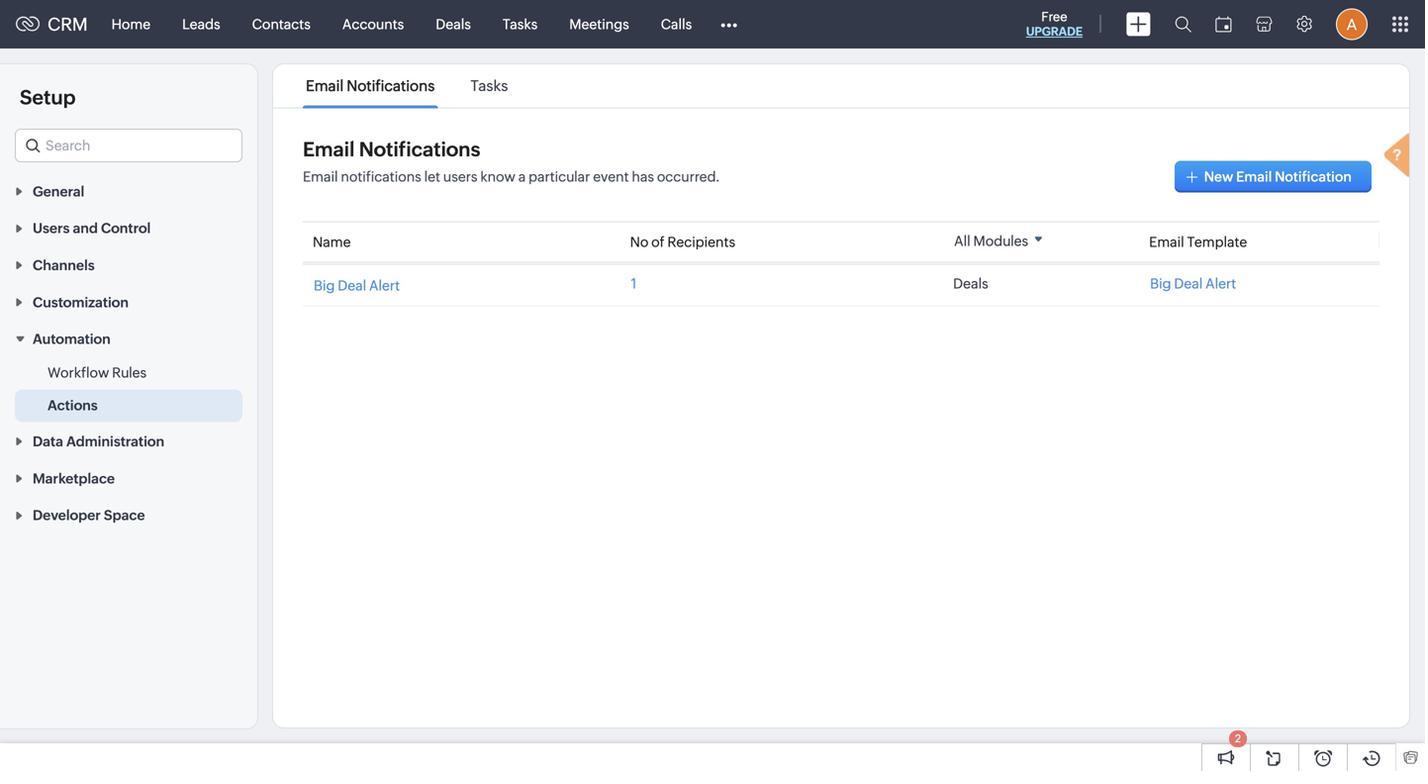 Task type: locate. For each thing, give the bounding box(es) containing it.
actions link
[[48, 396, 98, 416]]

big down "name"
[[314, 278, 335, 294]]

deal down email template
[[1175, 276, 1203, 292]]

home link
[[96, 0, 166, 48]]

tasks
[[503, 16, 538, 32], [471, 77, 508, 95]]

None field
[[15, 129, 243, 162]]

automation button
[[0, 320, 257, 357]]

customization button
[[0, 283, 257, 320]]

setup
[[20, 86, 76, 109]]

notifications inside the email notifications new email notification
[[359, 138, 481, 161]]

0 horizontal spatial deal
[[338, 278, 367, 294]]

calls link
[[645, 0, 708, 48]]

big
[[1151, 276, 1172, 292], [314, 278, 335, 294]]

data administration button
[[0, 423, 257, 460]]

particular
[[529, 169, 591, 185]]

deals
[[436, 16, 471, 32], [954, 276, 989, 292]]

know
[[481, 169, 516, 185]]

email up notifications on the left of page
[[303, 138, 355, 161]]

let
[[424, 169, 441, 185]]

deal
[[1175, 276, 1203, 292], [338, 278, 367, 294]]

email
[[306, 77, 344, 95], [303, 138, 355, 161], [303, 169, 338, 185], [1237, 169, 1273, 185], [1150, 234, 1185, 250]]

leads
[[182, 16, 220, 32]]

calendar image
[[1216, 16, 1233, 32]]

email left template
[[1150, 234, 1185, 250]]

big deal alert
[[1151, 276, 1237, 292], [314, 278, 400, 294]]

create menu element
[[1115, 0, 1164, 48]]

email right new
[[1237, 169, 1273, 185]]

1 vertical spatial deals
[[954, 276, 989, 292]]

big deal alert link down template
[[1151, 276, 1370, 292]]

email for email template
[[1150, 234, 1185, 250]]

deals inside deals link
[[436, 16, 471, 32]]

notifications up "let"
[[359, 138, 481, 161]]

tasks right deals link
[[503, 16, 538, 32]]

all modules
[[955, 233, 1029, 249]]

email notifications new email notification
[[303, 138, 1353, 185]]

email left notifications on the left of page
[[303, 169, 338, 185]]

0 vertical spatial deals
[[436, 16, 471, 32]]

email for email notifications new email notification
[[303, 138, 355, 161]]

no
[[630, 234, 649, 250]]

list
[[288, 64, 526, 107]]

email inside list
[[306, 77, 344, 95]]

users
[[443, 169, 478, 185]]

control
[[101, 221, 151, 236]]

tasks link
[[487, 0, 554, 48], [468, 77, 511, 95]]

crm
[[48, 14, 88, 34]]

tasks down deals link
[[471, 77, 508, 95]]

Other Modules field
[[708, 8, 751, 40]]

deals down all
[[954, 276, 989, 292]]

alert
[[1206, 276, 1237, 292], [369, 278, 400, 294]]

All Modules field
[[948, 231, 1051, 250]]

1 horizontal spatial big deal alert link
[[1151, 276, 1370, 292]]

email for email notifications
[[306, 77, 344, 95]]

users and control button
[[0, 209, 257, 246]]

search image
[[1175, 16, 1192, 33]]

workflow rules link
[[48, 363, 147, 383]]

calls
[[661, 16, 692, 32]]

customization
[[33, 294, 129, 310]]

has
[[632, 169, 655, 185]]

big deal alert down email template
[[1151, 276, 1237, 292]]

notifications down accounts
[[347, 77, 435, 95]]

home
[[111, 16, 151, 32]]

space
[[104, 508, 145, 524]]

big deal alert link down "name"
[[314, 278, 400, 294]]

name
[[313, 234, 351, 250]]

0 vertical spatial tasks link
[[487, 0, 554, 48]]

big down email template
[[1151, 276, 1172, 292]]

1 horizontal spatial deals
[[954, 276, 989, 292]]

profile image
[[1337, 8, 1369, 40]]

new
[[1205, 169, 1234, 185]]

deal down "name"
[[338, 278, 367, 294]]

0 horizontal spatial big deal alert link
[[314, 278, 400, 294]]

occurred.
[[657, 169, 720, 185]]

search element
[[1164, 0, 1204, 49]]

accounts link
[[327, 0, 420, 48]]

notifications for email notifications
[[347, 77, 435, 95]]

email notifications link
[[303, 77, 438, 95]]

leads link
[[166, 0, 236, 48]]

tasks link down deals link
[[468, 77, 511, 95]]

email down the contacts 'link'
[[306, 77, 344, 95]]

a
[[519, 169, 526, 185]]

email template
[[1150, 234, 1248, 250]]

tasks link left meetings
[[487, 0, 554, 48]]

deals right accounts link
[[436, 16, 471, 32]]

big deal alert link
[[1151, 276, 1370, 292], [314, 278, 400, 294]]

0 vertical spatial notifications
[[347, 77, 435, 95]]

notifications
[[347, 77, 435, 95], [359, 138, 481, 161]]

recipients
[[668, 234, 736, 250]]

data
[[33, 434, 63, 450]]

notifications
[[341, 169, 422, 185]]

big deal alert down "name"
[[314, 278, 400, 294]]

0 horizontal spatial deals
[[436, 16, 471, 32]]

1 vertical spatial notifications
[[359, 138, 481, 161]]

data administration
[[33, 434, 164, 450]]



Task type: describe. For each thing, give the bounding box(es) containing it.
Search text field
[[16, 130, 242, 161]]

workflow rules
[[48, 365, 147, 381]]

contacts
[[252, 16, 311, 32]]

event
[[593, 169, 629, 185]]

developer space
[[33, 508, 145, 524]]

email notifications
[[306, 77, 435, 95]]

crm link
[[16, 14, 88, 34]]

1 horizontal spatial big
[[1151, 276, 1172, 292]]

email notifications let users know a particular event has occurred.
[[303, 169, 720, 185]]

developer space button
[[0, 496, 257, 533]]

developer
[[33, 508, 101, 524]]

modules
[[974, 233, 1029, 249]]

channels
[[33, 257, 95, 273]]

contacts link
[[236, 0, 327, 48]]

1 horizontal spatial deal
[[1175, 276, 1203, 292]]

channels button
[[0, 246, 257, 283]]

and
[[73, 221, 98, 236]]

2
[[1236, 733, 1242, 745]]

notifications for email notifications new email notification
[[359, 138, 481, 161]]

meetings link
[[554, 0, 645, 48]]

new email notification button
[[1175, 161, 1373, 193]]

create menu image
[[1127, 12, 1152, 36]]

1 horizontal spatial alert
[[1206, 276, 1237, 292]]

0 horizontal spatial alert
[[369, 278, 400, 294]]

1 horizontal spatial big deal alert
[[1151, 276, 1237, 292]]

automation region
[[0, 357, 257, 423]]

upgrade
[[1027, 25, 1083, 38]]

rules
[[112, 365, 147, 381]]

marketplace
[[33, 471, 115, 487]]

free
[[1042, 9, 1068, 24]]

profile element
[[1325, 0, 1380, 48]]

meetings
[[570, 16, 630, 32]]

0 vertical spatial tasks
[[503, 16, 538, 32]]

0 horizontal spatial big deal alert
[[314, 278, 400, 294]]

workflow
[[48, 365, 109, 381]]

email for email notifications let users know a particular event has occurred.
[[303, 169, 338, 185]]

1 vertical spatial tasks link
[[468, 77, 511, 95]]

deals link
[[420, 0, 487, 48]]

users
[[33, 221, 70, 236]]

list containing email notifications
[[288, 64, 526, 107]]

accounts
[[342, 16, 404, 32]]

all
[[955, 233, 971, 249]]

free upgrade
[[1027, 9, 1083, 38]]

1 vertical spatial tasks
[[471, 77, 508, 95]]

1
[[631, 276, 637, 292]]

administration
[[66, 434, 164, 450]]

0 horizontal spatial big
[[314, 278, 335, 294]]

1 link
[[631, 276, 637, 292]]

users and control
[[33, 221, 151, 236]]

general
[[33, 184, 84, 199]]

actions
[[48, 398, 98, 414]]

notification
[[1276, 169, 1353, 185]]

automation
[[33, 331, 111, 347]]

template
[[1188, 234, 1248, 250]]

no of recipients
[[630, 234, 736, 250]]

of
[[652, 234, 665, 250]]

marketplace button
[[0, 460, 257, 496]]

general button
[[0, 172, 257, 209]]



Task type: vqa. For each thing, say whether or not it's contained in the screenshot.
first "Month" from the top of the 'list box' containing in the last
no



